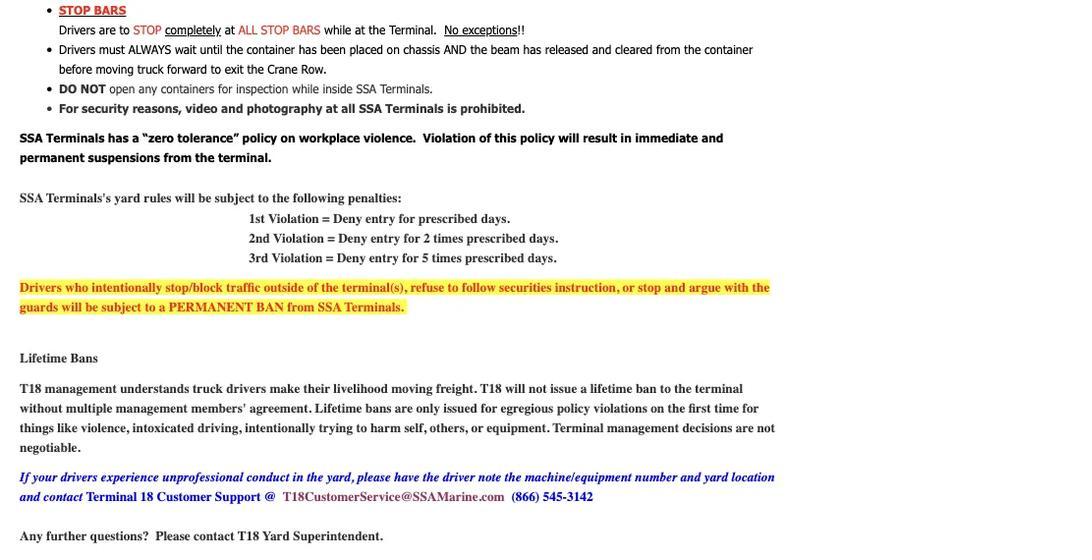 Task type: describe. For each thing, give the bounding box(es) containing it.
will inside t18 management understands truck drivers make their livelihood moving freight. t18 will not issue a lifetime ban to the terminal without multiple management members' agreement. lifetime bans are only issued for egregious policy violations on the first time for things like violence, intoxicated driving, intentionally trying to harm self, others, or equipment. terminal management decisions are not negotiable.
[[505, 381, 526, 397]]

intoxicated
[[133, 421, 194, 436]]

2 horizontal spatial stop
[[261, 23, 289, 38]]

2nd
[[249, 231, 270, 246]]

!!
[[517, 23, 525, 38]]

1 horizontal spatial t18
[[238, 529, 259, 544]]

1st
[[249, 211, 265, 226]]

who
[[65, 280, 88, 295]]

1 vertical spatial management
[[116, 401, 188, 416]]

all
[[341, 102, 356, 116]]

the left yard,
[[307, 470, 324, 485]]

and inside the ssa terminals has a "zero tolerance" policy on workplace violence.  violation of this policy will result in immediate and permanent suspensions from the terminal.
[[702, 131, 724, 146]]

terminal inside t18 management understands truck drivers make their livelihood moving freight. t18 will not issue a lifetime ban to the terminal without multiple management members' agreement. lifetime bans are only issued for egregious policy violations on the first time for things like violence, intoxicated driving, intentionally trying to harm self, others, or equipment. terminal management decisions are not negotiable.
[[553, 421, 604, 436]]

1 horizontal spatial stop
[[133, 23, 162, 38]]

3142
[[567, 490, 593, 505]]

in inside the ssa terminals has a "zero tolerance" policy on workplace violence.  violation of this policy will result in immediate and permanent suspensions from the terminal.
[[621, 131, 632, 146]]

the right with
[[753, 280, 770, 295]]

1 vertical spatial times
[[432, 251, 462, 266]]

from inside drivers who intentionally stop/block traffic outside of the terminal(s), refuse to follow securities instruction, or stop and argue with the guards will be subject to a permanent ban from ssa terminals.
[[287, 300, 315, 315]]

ssa right inside
[[357, 82, 377, 97]]

the left terminal(s),
[[321, 280, 339, 295]]

do
[[59, 82, 77, 97]]

for right 'time'
[[743, 401, 759, 416]]

terminal.
[[389, 23, 437, 38]]

any
[[139, 82, 157, 97]]

to left exit
[[211, 63, 221, 77]]

0 horizontal spatial at
[[225, 23, 235, 38]]

violation inside the ssa terminals has a "zero tolerance" policy on workplace violence.  violation of this policy will result in immediate and permanent suspensions from the terminal.
[[423, 131, 476, 146]]

always
[[129, 43, 171, 57]]

to up must
[[119, 23, 130, 38]]

to right ban
[[660, 381, 671, 397]]

cleared
[[616, 43, 653, 57]]

egregious
[[501, 401, 554, 416]]

drivers inside drivers who intentionally stop/block traffic outside of the terminal(s), refuse to follow securities instruction, or stop and argue with the guards will be subject to a permanent ban from ssa terminals.
[[20, 280, 62, 295]]

truck inside stop bars drivers are to stop completely at all stop bars while at the terminal. no exceptions !! drivers must always wait until the container has been placed on chassis and the beam has released and cleared from the container before moving truck forward to exit the crane row. do not open any containers for inspection while inside ssa terminals. for security reasons, video and photography at all ssa terminals is prohibited.
[[137, 63, 164, 77]]

ssa inside the ssa terminals has a "zero tolerance" policy on workplace violence.  violation of this policy will result in immediate and permanent suspensions from the terminal.
[[20, 131, 43, 146]]

unprofessional
[[162, 470, 243, 485]]

terminals inside the ssa terminals has a "zero tolerance" policy on workplace violence.  violation of this policy will result in immediate and permanent suspensions from the terminal.
[[46, 131, 105, 146]]

placed
[[350, 43, 383, 57]]

terminals's
[[46, 191, 111, 207]]

2 container from the left
[[705, 43, 753, 57]]

location
[[732, 470, 775, 485]]

driving,
[[198, 421, 242, 436]]

1 vertical spatial while
[[292, 82, 319, 97]]

will inside drivers who intentionally stop/block traffic outside of the terminal(s), refuse to follow securities instruction, or stop and argue with the guards will be subject to a permanent ban from ssa terminals.
[[62, 300, 82, 315]]

on inside the ssa terminals has a "zero tolerance" policy on workplace violence.  violation of this policy will result in immediate and permanent suspensions from the terminal.
[[281, 131, 296, 146]]

equipment.
[[487, 421, 550, 436]]

all
[[239, 23, 257, 38]]

not
[[80, 82, 106, 97]]

drivers who intentionally stop/block traffic outside of the terminal(s), refuse to follow securities instruction, or stop and argue with the guards will be subject to a permanent ban from ssa terminals.
[[20, 280, 770, 315]]

to inside ssa terminals's yard rules will be subject to the following penalties: 1st violation = deny entry for prescribed days. 2nd violation = deny entry for 2 times prescribed days. 3rd violation = deny entry for 5 times prescribed days.
[[258, 191, 269, 207]]

reasons,
[[132, 102, 182, 116]]

permanent
[[169, 300, 253, 315]]

subject inside ssa terminals's yard rules will be subject to the following penalties: 1st violation = deny entry for prescribed days. 2nd violation = deny entry for 2 times prescribed days. 3rd violation = deny entry for 5 times prescribed days.
[[215, 191, 255, 207]]

2 horizontal spatial are
[[736, 421, 754, 436]]

understands
[[120, 381, 189, 397]]

prohibited.
[[460, 102, 525, 116]]

to right refuse
[[448, 280, 459, 295]]

and left cleared
[[593, 43, 612, 57]]

result
[[583, 131, 617, 146]]

2 vertical spatial days.
[[528, 251, 557, 266]]

t18customerservice@ssamarine.com link
[[283, 490, 505, 505]]

2 vertical spatial management
[[607, 421, 679, 436]]

2 vertical spatial =
[[326, 251, 334, 266]]

like
[[57, 421, 78, 436]]

rules
[[144, 191, 172, 207]]

open
[[109, 82, 135, 97]]

and inside drivers who intentionally stop/block traffic outside of the terminal(s), refuse to follow securities instruction, or stop and argue with the guards will be subject to a permanent ban from ssa terminals.
[[665, 280, 686, 295]]

@
[[264, 490, 277, 505]]

row.
[[301, 63, 327, 77]]

0 vertical spatial while
[[324, 23, 351, 38]]

2 vertical spatial prescribed
[[465, 251, 525, 266]]

inside
[[323, 82, 353, 97]]

drivers inside if your drivers experience unprofessional conduct in the yard, please have the driver note the machine/equipment number and yard location and contact
[[60, 470, 98, 485]]

violation up outside
[[272, 251, 323, 266]]

agreement.
[[250, 401, 312, 416]]

suspensions
[[88, 151, 160, 165]]

things
[[20, 421, 54, 436]]

terminal 18 customer support @ t18customerservice@ssamarine.com (866) 545-3142
[[86, 490, 593, 505]]

and right the 'video'
[[221, 102, 243, 116]]

the up exit
[[226, 43, 243, 57]]

ssa inside drivers who intentionally stop/block traffic outside of the terminal(s), refuse to follow securities instruction, or stop and argue with the guards will be subject to a permanent ban from ssa terminals.
[[318, 300, 342, 315]]

will inside the ssa terminals has a "zero tolerance" policy on workplace violence.  violation of this policy will result in immediate and permanent suspensions from the terminal.
[[559, 131, 580, 146]]

completely
[[165, 23, 221, 38]]

has inside the ssa terminals has a "zero tolerance" policy on workplace violence.  violation of this policy will result in immediate and permanent suspensions from the terminal.
[[108, 131, 129, 146]]

0 horizontal spatial lifetime
[[20, 351, 67, 366]]

if
[[20, 470, 29, 485]]

exit
[[225, 63, 244, 77]]

intentionally inside t18 management understands truck drivers make their livelihood moving freight. t18 will not issue a lifetime ban to the terminal without multiple management members' agreement. lifetime bans are only issued for egregious policy violations on the first time for things like violence, intoxicated driving, intentionally trying to harm self, others, or equipment. terminal management decisions are not negotiable.
[[245, 421, 316, 436]]

been
[[321, 43, 346, 57]]

bans
[[70, 351, 98, 366]]

0 vertical spatial entry
[[366, 211, 396, 226]]

2 horizontal spatial t18
[[480, 381, 502, 397]]

to left "permanent"
[[145, 300, 156, 315]]

1 horizontal spatial policy
[[520, 131, 555, 146]]

stop/block
[[166, 280, 223, 295]]

bans
[[366, 401, 392, 416]]

1 vertical spatial deny
[[338, 231, 368, 246]]

video
[[186, 102, 218, 116]]

if your drivers experience unprofessional conduct in the yard, please have the driver note the machine/equipment number and yard location and contact
[[20, 470, 775, 505]]

this
[[495, 131, 517, 146]]

2
[[424, 231, 430, 246]]

livelihood
[[334, 381, 388, 397]]

trying
[[319, 421, 353, 436]]

ssa terminals has a "zero tolerance" policy on workplace violence.  violation of this policy will result in immediate and permanent suspensions from the terminal.
[[20, 131, 724, 165]]

any
[[20, 529, 43, 544]]

and right number
[[681, 470, 701, 485]]

further
[[46, 529, 87, 544]]

please
[[156, 529, 191, 544]]

terminal
[[695, 381, 743, 397]]

first
[[689, 401, 711, 416]]

0 horizontal spatial policy
[[242, 131, 277, 146]]

0 vertical spatial days.
[[481, 211, 510, 226]]

traffic
[[226, 280, 261, 295]]

the left first
[[668, 401, 686, 416]]

chassis
[[404, 43, 440, 57]]

the inside the ssa terminals has a "zero tolerance" policy on workplace violence.  violation of this policy will result in immediate and permanent suspensions from the terminal.
[[195, 151, 215, 165]]

1 vertical spatial drivers
[[59, 43, 95, 57]]

be inside drivers who intentionally stop/block traffic outside of the terminal(s), refuse to follow securities instruction, or stop and argue with the guards will be subject to a permanent ban from ssa terminals.
[[85, 300, 98, 315]]

"zero
[[143, 131, 174, 146]]

security
[[82, 102, 129, 116]]

until
[[200, 43, 223, 57]]

for right the issued
[[481, 401, 498, 416]]

on inside stop bars drivers are to stop completely at all stop bars while at the terminal. no exceptions !! drivers must always wait until the container has been placed on chassis and the beam has released and cleared from the container before moving truck forward to exit the crane row. do not open any containers for inspection while inside ssa terminals. for security reasons, video and photography at all ssa terminals is prohibited.
[[387, 43, 400, 57]]

2 horizontal spatial at
[[355, 23, 365, 38]]

ban
[[636, 381, 657, 397]]

beam
[[491, 43, 520, 57]]

0 vertical spatial drivers
[[59, 23, 95, 38]]

support
[[215, 490, 261, 505]]

the inside ssa terminals's yard rules will be subject to the following penalties: 1st violation = deny entry for prescribed days. 2nd violation = deny entry for 2 times prescribed days. 3rd violation = deny entry for 5 times prescribed days.
[[272, 191, 290, 207]]

customer
[[157, 490, 212, 505]]

and
[[444, 43, 467, 57]]

3rd
[[249, 251, 269, 266]]

lifetime inside t18 management understands truck drivers make their livelihood moving freight. t18 will not issue a lifetime ban to the terminal without multiple management members' agreement. lifetime bans are only issued for egregious policy violations on the first time for things like violence, intoxicated driving, intentionally trying to harm self, others, or equipment. terminal management decisions are not negotiable.
[[315, 401, 362, 416]]

truck inside t18 management understands truck drivers make their livelihood moving freight. t18 will not issue a lifetime ban to the terminal without multiple management members' agreement. lifetime bans are only issued for egregious policy violations on the first time for things like violence, intoxicated driving, intentionally trying to harm self, others, or equipment. terminal management decisions are not negotiable.
[[193, 381, 223, 397]]

yard inside ssa terminals's yard rules will be subject to the following penalties: 1st violation = deny entry for prescribed days. 2nd violation = deny entry for 2 times prescribed days. 3rd violation = deny entry for 5 times prescribed days.
[[114, 191, 141, 207]]

1 vertical spatial =
[[328, 231, 335, 246]]

for inside stop bars drivers are to stop completely at all stop bars while at the terminal. no exceptions !! drivers must always wait until the container has been placed on chassis and the beam has released and cleared from the container before moving truck forward to exit the crane row. do not open any containers for inspection while inside ssa terminals. for security reasons, video and photography at all ssa terminals is prohibited.
[[218, 82, 233, 97]]

the up first
[[675, 381, 692, 397]]

violation down following
[[268, 211, 319, 226]]

only
[[416, 401, 440, 416]]

0 vertical spatial bars
[[94, 4, 126, 18]]

decisions
[[683, 421, 733, 436]]

t18 management understands truck drivers make their livelihood moving freight. t18 will not issue a lifetime ban to the terminal without multiple management members' agreement. lifetime bans are only issued for egregious policy violations on the first time for things like violence, intoxicated driving, intentionally trying to harm self, others, or equipment. terminal management decisions are not negotiable.
[[20, 381, 776, 456]]

contact inside if your drivers experience unprofessional conduct in the yard, please have the driver note the machine/equipment number and yard location and contact
[[43, 490, 83, 505]]

0 vertical spatial =
[[323, 211, 330, 226]]

a inside drivers who intentionally stop/block traffic outside of the terminal(s), refuse to follow securities instruction, or stop and argue with the guards will be subject to a permanent ban from ssa terminals.
[[159, 300, 166, 315]]



Task type: vqa. For each thing, say whether or not it's contained in the screenshot.
top Spokane
no



Task type: locate. For each thing, give the bounding box(es) containing it.
the
[[369, 23, 386, 38], [226, 43, 243, 57], [471, 43, 487, 57], [685, 43, 701, 57], [247, 63, 264, 77], [195, 151, 215, 165], [272, 191, 290, 207], [321, 280, 339, 295], [753, 280, 770, 295], [675, 381, 692, 397], [668, 401, 686, 416], [307, 470, 324, 485], [423, 470, 440, 485], [505, 470, 522, 485]]

0 horizontal spatial on
[[281, 131, 296, 146]]

must
[[99, 43, 125, 57]]

0 horizontal spatial while
[[292, 82, 319, 97]]

0 vertical spatial terminal
[[553, 421, 604, 436]]

be right rules
[[198, 191, 212, 207]]

lifetime up trying
[[315, 401, 362, 416]]

instruction,
[[555, 280, 620, 295]]

truck up the members'
[[193, 381, 223, 397]]

0 vertical spatial on
[[387, 43, 400, 57]]

violation right 2nd on the left top of page
[[273, 231, 324, 246]]

2 vertical spatial from
[[287, 300, 315, 315]]

terminal
[[553, 421, 604, 436], [86, 490, 137, 505]]

violation
[[423, 131, 476, 146], [268, 211, 319, 226], [273, 231, 324, 246], [272, 251, 323, 266]]

terminal(s),
[[342, 280, 407, 295]]

ban
[[256, 300, 284, 315]]

violence,
[[81, 421, 129, 436]]

0 vertical spatial a
[[132, 131, 139, 146]]

ssa inside ssa terminals's yard rules will be subject to the following penalties: 1st violation = deny entry for prescribed days. 2nd violation = deny entry for 2 times prescribed days. 3rd violation = deny entry for 5 times prescribed days.
[[20, 191, 43, 207]]

2 horizontal spatial from
[[657, 43, 681, 57]]

1 horizontal spatial moving
[[391, 381, 433, 397]]

for
[[59, 102, 78, 116]]

times right 2
[[434, 231, 463, 246]]

subject up 1st
[[215, 191, 255, 207]]

1 horizontal spatial in
[[621, 131, 632, 146]]

1 horizontal spatial on
[[387, 43, 400, 57]]

1 vertical spatial of
[[307, 280, 318, 295]]

1 horizontal spatial truck
[[193, 381, 223, 397]]

has down !!
[[524, 43, 542, 57]]

18
[[140, 490, 154, 505]]

before
[[59, 63, 92, 77]]

2 horizontal spatial a
[[581, 381, 587, 397]]

moving inside stop bars drivers are to stop completely at all stop bars while at the terminal. no exceptions !! drivers must always wait until the container has been placed on chassis and the beam has released and cleared from the container before moving truck forward to exit the crane row. do not open any containers for inspection while inside ssa terminals. for security reasons, video and photography at all ssa terminals is prohibited.
[[96, 63, 134, 77]]

0 vertical spatial terminals
[[386, 102, 444, 116]]

0 vertical spatial contact
[[43, 490, 83, 505]]

forward
[[167, 63, 207, 77]]

will left result
[[559, 131, 580, 146]]

violation down is
[[423, 131, 476, 146]]

for down exit
[[218, 82, 233, 97]]

2 vertical spatial are
[[736, 421, 754, 436]]

management down understands
[[116, 401, 188, 416]]

1 vertical spatial are
[[395, 401, 413, 416]]

from inside stop bars drivers are to stop completely at all stop bars while at the terminal. no exceptions !! drivers must always wait until the container has been placed on chassis and the beam has released and cleared from the container before moving truck forward to exit the crane row. do not open any containers for inspection while inside ssa terminals. for security reasons, video and photography at all ssa terminals is prohibited.
[[657, 43, 681, 57]]

stop right all
[[261, 23, 289, 38]]

and right immediate
[[702, 131, 724, 146]]

t18 up without
[[20, 381, 42, 397]]

the down exceptions
[[471, 43, 487, 57]]

2 horizontal spatial has
[[524, 43, 542, 57]]

for left 2
[[404, 231, 421, 246]]

0 horizontal spatial terminals
[[46, 131, 105, 146]]

machine/equipment
[[525, 470, 632, 485]]

refuse
[[411, 280, 445, 295]]

0 vertical spatial be
[[198, 191, 212, 207]]

from down outside
[[287, 300, 315, 315]]

on inside t18 management understands truck drivers make their livelihood moving freight. t18 will not issue a lifetime ban to the terminal without multiple management members' agreement. lifetime bans are only issued for egregious policy violations on the first time for things like violence, intoxicated driving, intentionally trying to harm self, others, or equipment. terminal management decisions are not negotiable.
[[651, 401, 665, 416]]

crane
[[268, 63, 298, 77]]

note
[[478, 470, 502, 485]]

1 vertical spatial or
[[471, 421, 484, 436]]

policy right this
[[520, 131, 555, 146]]

0 horizontal spatial be
[[85, 300, 98, 315]]

terminals left is
[[386, 102, 444, 116]]

1 vertical spatial yard
[[704, 470, 728, 485]]

the left following
[[272, 191, 290, 207]]

or
[[623, 280, 635, 295], [471, 421, 484, 436]]

truck down always
[[137, 63, 164, 77]]

2 vertical spatial entry
[[369, 251, 399, 266]]

no
[[445, 23, 459, 38]]

a right issue
[[581, 381, 587, 397]]

0 horizontal spatial or
[[471, 421, 484, 436]]

inspection
[[236, 82, 289, 97]]

1 horizontal spatial contact
[[194, 529, 235, 544]]

intentionally right the who
[[92, 280, 162, 295]]

0 vertical spatial prescribed
[[419, 211, 478, 226]]

policy
[[242, 131, 277, 146], [520, 131, 555, 146], [557, 401, 591, 416]]

conduct
[[246, 470, 289, 485]]

subject inside drivers who intentionally stop/block traffic outside of the terminal(s), refuse to follow securities instruction, or stop and argue with the guards will be subject to a permanent ban from ssa terminals.
[[102, 300, 142, 315]]

on down photography
[[281, 131, 296, 146]]

securities
[[500, 280, 552, 295]]

1 vertical spatial subject
[[102, 300, 142, 315]]

1 vertical spatial a
[[159, 300, 166, 315]]

yard left rules
[[114, 191, 141, 207]]

violations
[[594, 401, 648, 416]]

2 horizontal spatial policy
[[557, 401, 591, 416]]

while
[[324, 23, 351, 38], [292, 82, 319, 97]]

negotiable.
[[20, 441, 80, 456]]

permanent
[[20, 151, 85, 165]]

2 vertical spatial on
[[651, 401, 665, 416]]

terminal down experience
[[86, 490, 137, 505]]

times right 5
[[432, 251, 462, 266]]

times
[[434, 231, 463, 246], [432, 251, 462, 266]]

1 vertical spatial entry
[[371, 231, 401, 246]]

issue
[[550, 381, 577, 397]]

0 vertical spatial or
[[623, 280, 635, 295]]

the up placed
[[369, 23, 386, 38]]

1 vertical spatial from
[[164, 151, 192, 165]]

0 horizontal spatial has
[[108, 131, 129, 146]]

(866)
[[512, 490, 540, 505]]

1 vertical spatial prescribed
[[467, 231, 526, 246]]

drivers right your
[[60, 470, 98, 485]]

while down the 'row.' on the top left
[[292, 82, 319, 97]]

1 vertical spatial contact
[[194, 529, 235, 544]]

outside
[[264, 280, 304, 295]]

1 vertical spatial lifetime
[[315, 401, 362, 416]]

in right conduct
[[293, 470, 304, 485]]

moving down must
[[96, 63, 134, 77]]

while up been
[[324, 23, 351, 38]]

t18
[[20, 381, 42, 397], [480, 381, 502, 397], [238, 529, 259, 544]]

0 horizontal spatial in
[[293, 470, 304, 485]]

will right rules
[[175, 191, 195, 207]]

freight.
[[436, 381, 477, 397]]

ssa
[[357, 82, 377, 97], [359, 102, 382, 116], [20, 131, 43, 146], [20, 191, 43, 207], [318, 300, 342, 315]]

in inside if your drivers experience unprofessional conduct in the yard, please have the driver note the machine/equipment number and yard location and contact
[[293, 470, 304, 485]]

tolerance"
[[177, 131, 239, 146]]

are up self,
[[395, 401, 413, 416]]

t18 left yard
[[238, 529, 259, 544]]

1 vertical spatial terminals
[[46, 131, 105, 146]]

not
[[529, 381, 547, 397], [757, 421, 776, 436]]

your
[[32, 470, 57, 485]]

contact right 'please'
[[194, 529, 235, 544]]

policy down issue
[[557, 401, 591, 416]]

contact
[[43, 490, 83, 505], [194, 529, 235, 544]]

please
[[357, 470, 391, 485]]

1 horizontal spatial at
[[326, 102, 338, 116]]

stop up always
[[133, 23, 162, 38]]

contact down your
[[43, 490, 83, 505]]

1 horizontal spatial subject
[[215, 191, 255, 207]]

and right stop
[[665, 280, 686, 295]]

time
[[715, 401, 739, 416]]

be down the who
[[85, 300, 98, 315]]

management up multiple
[[45, 381, 117, 397]]

on right placed
[[387, 43, 400, 57]]

0 horizontal spatial bars
[[94, 4, 126, 18]]

or down the issued
[[471, 421, 484, 436]]

1 container from the left
[[247, 43, 295, 57]]

a down stop/block
[[159, 300, 166, 315]]

in right result
[[621, 131, 632, 146]]

1 horizontal spatial container
[[705, 43, 753, 57]]

not up location
[[757, 421, 776, 436]]

1 vertical spatial truck
[[193, 381, 223, 397]]

guards
[[20, 300, 58, 315]]

are inside stop bars drivers are to stop completely at all stop bars while at the terminal. no exceptions !! drivers must always wait until the container has been placed on chassis and the beam has released and cleared from the container before moving truck forward to exit the crane row. do not open any containers for inspection while inside ssa terminals. for security reasons, video and photography at all ssa terminals is prohibited.
[[99, 23, 116, 38]]

stop bars drivers are to stop completely at all stop bars while at the terminal. no exceptions !! drivers must always wait until the container has been placed on chassis and the beam has released and cleared from the container before moving truck forward to exit the crane row. do not open any containers for inspection while inside ssa terminals. for security reasons, video and photography at all ssa terminals is prohibited.
[[59, 4, 753, 116]]

the down "tolerance""
[[195, 151, 215, 165]]

to left harm
[[356, 421, 367, 436]]

will down the who
[[62, 300, 82, 315]]

stop
[[59, 4, 91, 18], [133, 23, 162, 38], [261, 23, 289, 38]]

will up egregious
[[505, 381, 526, 397]]

of right outside
[[307, 280, 318, 295]]

from inside the ssa terminals has a "zero tolerance" policy on workplace violence.  violation of this policy will result in immediate and permanent suspensions from the terminal.
[[164, 151, 192, 165]]

has
[[299, 43, 317, 57], [524, 43, 542, 57], [108, 131, 129, 146]]

deny
[[333, 211, 362, 226], [338, 231, 368, 246], [337, 251, 366, 266]]

0 horizontal spatial yard
[[114, 191, 141, 207]]

not up egregious
[[529, 381, 547, 397]]

policy up terminal.
[[242, 131, 277, 146]]

0 vertical spatial times
[[434, 231, 463, 246]]

terminals. down terminal(s),
[[345, 300, 404, 315]]

terminals inside stop bars drivers are to stop completely at all stop bars while at the terminal. no exceptions !! drivers must always wait until the container has been placed on chassis and the beam has released and cleared from the container before moving truck forward to exit the crane row. do not open any containers for inspection while inside ssa terminals. for security reasons, video and photography at all ssa terminals is prohibited.
[[386, 102, 444, 116]]

to up 1st
[[258, 191, 269, 207]]

the right note
[[505, 470, 522, 485]]

on down ban
[[651, 401, 665, 416]]

1 vertical spatial bars
[[293, 23, 321, 38]]

ssa right all
[[359, 102, 382, 116]]

0 horizontal spatial stop
[[59, 4, 91, 18]]

1 horizontal spatial drivers
[[226, 381, 266, 397]]

or inside t18 management understands truck drivers make their livelihood moving freight. t18 will not issue a lifetime ban to the terminal without multiple management members' agreement. lifetime bans are only issued for egregious policy violations on the first time for things like violence, intoxicated driving, intentionally trying to harm self, others, or equipment. terminal management decisions are not negotiable.
[[471, 421, 484, 436]]

5
[[422, 251, 429, 266]]

1 horizontal spatial be
[[198, 191, 212, 207]]

has up the 'row.' on the top left
[[299, 43, 317, 57]]

a inside the ssa terminals has a "zero tolerance" policy on workplace violence.  violation of this policy will result in immediate and permanent suspensions from the terminal.
[[132, 131, 139, 146]]

others,
[[430, 421, 468, 436]]

be inside ssa terminals's yard rules will be subject to the following penalties: 1st violation = deny entry for prescribed days. 2nd violation = deny entry for 2 times prescribed days. 3rd violation = deny entry for 5 times prescribed days.
[[198, 191, 212, 207]]

subject right guards
[[102, 300, 142, 315]]

immediate
[[635, 131, 699, 146]]

terminals. inside stop bars drivers are to stop completely at all stop bars while at the terminal. no exceptions !! drivers must always wait until the container has been placed on chassis and the beam has released and cleared from the container before moving truck forward to exit the crane row. do not open any containers for inspection while inside ssa terminals. for security reasons, video and photography at all ssa terminals is prohibited.
[[380, 82, 433, 97]]

0 vertical spatial deny
[[333, 211, 362, 226]]

0 vertical spatial moving
[[96, 63, 134, 77]]

container up crane
[[247, 43, 295, 57]]

0 horizontal spatial not
[[529, 381, 547, 397]]

wait
[[175, 43, 196, 57]]

exceptions
[[462, 23, 517, 38]]

containers
[[161, 82, 215, 97]]

1 horizontal spatial terminal
[[553, 421, 604, 436]]

policy inside t18 management understands truck drivers make their livelihood moving freight. t18 will not issue a lifetime ban to the terminal without multiple management members' agreement. lifetime bans are only issued for egregious policy violations on the first time for things like violence, intoxicated driving, intentionally trying to harm self, others, or equipment. terminal management decisions are not negotiable.
[[557, 401, 591, 416]]

of left this
[[480, 131, 491, 146]]

0 horizontal spatial moving
[[96, 63, 134, 77]]

with
[[725, 280, 749, 295]]

the right have on the bottom left
[[423, 470, 440, 485]]

2 vertical spatial deny
[[337, 251, 366, 266]]

yard inside if your drivers experience unprofessional conduct in the yard, please have the driver note the machine/equipment number and yard location and contact
[[704, 470, 728, 485]]

drivers
[[226, 381, 266, 397], [60, 470, 98, 485]]

will inside ssa terminals's yard rules will be subject to the following penalties: 1st violation = deny entry for prescribed days. 2nd violation = deny entry for 2 times prescribed days. 3rd violation = deny entry for 5 times prescribed days.
[[175, 191, 195, 207]]

multiple
[[66, 401, 113, 416]]

0 vertical spatial drivers
[[226, 381, 266, 397]]

545-
[[543, 490, 567, 505]]

1 vertical spatial terminal
[[86, 490, 137, 505]]

or left stop
[[623, 280, 635, 295]]

are down 'time'
[[736, 421, 754, 436]]

a inside t18 management understands truck drivers make their livelihood moving freight. t18 will not issue a lifetime ban to the terminal without multiple management members' agreement. lifetime bans are only issued for egregious policy violations on the first time for things like violence, intoxicated driving, intentionally trying to harm self, others, or equipment. terminal management decisions are not negotiable.
[[581, 381, 587, 397]]

lifetime bans
[[20, 351, 98, 366]]

0 vertical spatial terminals.
[[380, 82, 433, 97]]

ssa up permanent
[[20, 131, 43, 146]]

moving inside t18 management understands truck drivers make their livelihood moving freight. t18 will not issue a lifetime ban to the terminal without multiple management members' agreement. lifetime bans are only issued for egregious policy violations on the first time for things like violence, intoxicated driving, intentionally trying to harm self, others, or equipment. terminal management decisions are not negotiable.
[[391, 381, 433, 397]]

terminals. down chassis
[[380, 82, 433, 97]]

from down the "zero
[[164, 151, 192, 165]]

0 vertical spatial management
[[45, 381, 117, 397]]

t18 right freight.
[[480, 381, 502, 397]]

0 horizontal spatial terminal
[[86, 490, 137, 505]]

1 horizontal spatial or
[[623, 280, 635, 295]]

are up must
[[99, 23, 116, 38]]

1 vertical spatial drivers
[[60, 470, 98, 485]]

terminals down for
[[46, 131, 105, 146]]

1 horizontal spatial intentionally
[[245, 421, 316, 436]]

from
[[657, 43, 681, 57], [164, 151, 192, 165], [287, 300, 315, 315]]

are
[[99, 23, 116, 38], [395, 401, 413, 416], [736, 421, 754, 436]]

management down 'violations'
[[607, 421, 679, 436]]

of inside drivers who intentionally stop/block traffic outside of the terminal(s), refuse to follow securities instruction, or stop and argue with the guards will be subject to a permanent ban from ssa terminals.
[[307, 280, 318, 295]]

of inside the ssa terminals has a "zero tolerance" policy on workplace violence.  violation of this policy will result in immediate and permanent suspensions from the terminal.
[[480, 131, 491, 146]]

0 horizontal spatial drivers
[[60, 470, 98, 485]]

for left 5
[[402, 251, 419, 266]]

from right cleared
[[657, 43, 681, 57]]

a left the "zero
[[132, 131, 139, 146]]

the right cleared
[[685, 43, 701, 57]]

for down penalties:
[[399, 211, 415, 226]]

the up inspection
[[247, 63, 264, 77]]

0 horizontal spatial subject
[[102, 300, 142, 315]]

1 horizontal spatial has
[[299, 43, 317, 57]]

drivers inside t18 management understands truck drivers make their livelihood moving freight. t18 will not issue a lifetime ban to the terminal without multiple management members' agreement. lifetime bans are only issued for egregious policy violations on the first time for things like violence, intoxicated driving, intentionally trying to harm self, others, or equipment. terminal management decisions are not negotiable.
[[226, 381, 266, 397]]

and down if
[[20, 490, 40, 505]]

in
[[621, 131, 632, 146], [293, 470, 304, 485]]

2 horizontal spatial on
[[651, 401, 665, 416]]

1 vertical spatial not
[[757, 421, 776, 436]]

superintendent.
[[293, 529, 383, 544]]

0 horizontal spatial from
[[164, 151, 192, 165]]

or inside drivers who intentionally stop/block traffic outside of the terminal(s), refuse to follow securities instruction, or stop and argue with the guards will be subject to a permanent ban from ssa terminals.
[[623, 280, 635, 295]]

1 horizontal spatial bars
[[293, 23, 321, 38]]

0 horizontal spatial t18
[[20, 381, 42, 397]]

0 horizontal spatial intentionally
[[92, 280, 162, 295]]

0 vertical spatial lifetime
[[20, 351, 67, 366]]

experience
[[101, 470, 159, 485]]

issued
[[444, 401, 478, 416]]

harm
[[371, 421, 401, 436]]

bars up been
[[293, 23, 321, 38]]

self,
[[404, 421, 427, 436]]

1 horizontal spatial from
[[287, 300, 315, 315]]

1 horizontal spatial yard
[[704, 470, 728, 485]]

1 vertical spatial days.
[[529, 231, 558, 246]]

follow
[[462, 280, 496, 295]]

1 vertical spatial on
[[281, 131, 296, 146]]

0 vertical spatial yard
[[114, 191, 141, 207]]

0 vertical spatial in
[[621, 131, 632, 146]]

released
[[545, 43, 589, 57]]

workplace
[[299, 131, 360, 146]]

0 horizontal spatial container
[[247, 43, 295, 57]]

1 horizontal spatial lifetime
[[315, 401, 362, 416]]

their
[[304, 381, 330, 397]]

prescribed
[[419, 211, 478, 226], [467, 231, 526, 246], [465, 251, 525, 266]]

intentionally inside drivers who intentionally stop/block traffic outside of the terminal(s), refuse to follow securities instruction, or stop and argue with the guards will be subject to a permanent ban from ssa terminals.
[[92, 280, 162, 295]]

driver
[[443, 470, 475, 485]]

terminals. inside drivers who intentionally stop/block traffic outside of the terminal(s), refuse to follow securities instruction, or stop and argue with the guards will be subject to a permanent ban from ssa terminals.
[[345, 300, 404, 315]]

drivers up the members'
[[226, 381, 266, 397]]

0 vertical spatial are
[[99, 23, 116, 38]]

terminal down issue
[[553, 421, 604, 436]]

bars up must
[[94, 4, 126, 18]]

intentionally
[[92, 280, 162, 295], [245, 421, 316, 436]]

1 vertical spatial terminals.
[[345, 300, 404, 315]]

lifetime left bans
[[20, 351, 67, 366]]



